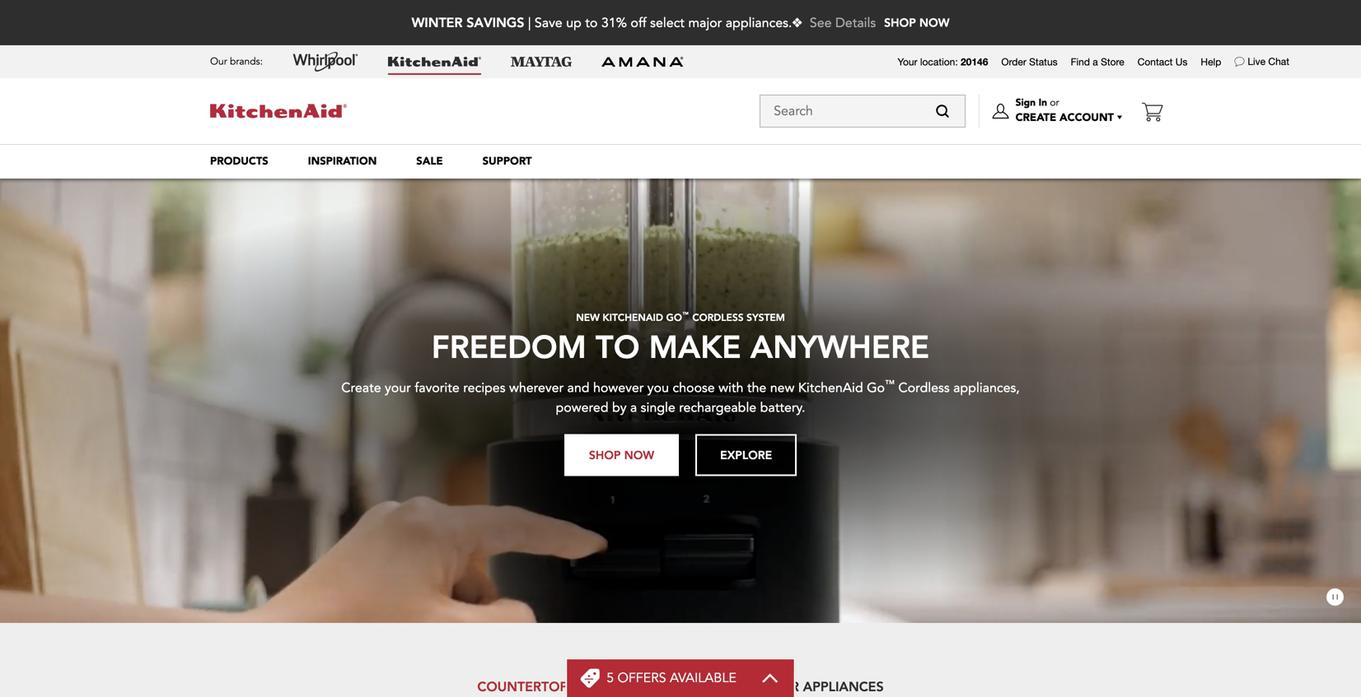 Task type: locate. For each thing, give the bounding box(es) containing it.
new
[[770, 379, 795, 397]]

explore link
[[696, 434, 797, 477]]

appliances
[[572, 679, 653, 696], [803, 679, 884, 696]]

your location: 20146
[[898, 56, 988, 68]]

1 vertical spatial create
[[341, 379, 381, 397]]

create down in
[[1016, 110, 1057, 125]]

winter
[[412, 14, 463, 31]]

kitchenaid image
[[388, 57, 481, 67], [210, 104, 347, 118]]

and
[[567, 379, 590, 397]]

Search search field
[[760, 95, 966, 128]]

offers
[[618, 670, 666, 688]]

live
[[1248, 56, 1266, 67]]

1 vertical spatial ™
[[885, 378, 895, 391]]

anywhere
[[750, 326, 930, 367]]

™ inside create your favorite recipes wherever and however you choose with the new kitchenaid go ™
[[885, 378, 895, 391]]

single
[[641, 399, 675, 417]]

details
[[835, 14, 876, 32]]

live chat button
[[1248, 55, 1290, 68]]

shop now link
[[564, 434, 679, 477]]

1 vertical spatial a
[[630, 399, 637, 417]]

countertop appliances link
[[465, 665, 665, 698]]

™
[[682, 310, 690, 320], [885, 378, 895, 391]]

create
[[1016, 110, 1057, 125], [341, 379, 381, 397]]

our
[[210, 55, 227, 68]]

brands:
[[230, 55, 263, 68]]

maytag image
[[511, 57, 572, 67]]

1 horizontal spatial create
[[1016, 110, 1057, 125]]

kitchenaid image down winter
[[388, 57, 481, 67]]

a inside the cordless appliances, powered by a single rechargeable battery.
[[630, 399, 637, 417]]

create your favorite recipes wherever and however you choose with the new kitchenaid go ™
[[341, 378, 895, 397]]

a
[[1093, 56, 1098, 68], [630, 399, 637, 417]]

2 appliances from the left
[[803, 679, 884, 696]]

0 horizontal spatial a
[[630, 399, 637, 417]]

major
[[752, 679, 799, 696]]

see details link
[[810, 14, 876, 32]]

appliances inside major appliances link
[[803, 679, 884, 696]]

heading
[[607, 670, 736, 688]]

help
[[1201, 56, 1221, 68]]

explore
[[720, 448, 772, 463]]

appliances inside countertop appliances link
[[572, 679, 653, 696]]

to
[[596, 326, 640, 367]]

your
[[898, 56, 918, 68]]

0 horizontal spatial appliances
[[572, 679, 653, 696]]

live chat
[[1248, 56, 1290, 67]]

1 vertical spatial kitchenaid image
[[210, 104, 347, 118]]

cordless
[[692, 311, 744, 324]]

0 horizontal spatial kitchenaid image
[[210, 104, 347, 118]]

battery.
[[760, 399, 805, 417]]

1 horizontal spatial ™
[[885, 378, 895, 391]]

your
[[385, 379, 411, 397]]

savings
[[467, 14, 524, 31]]

kitchenaid
[[798, 379, 863, 397]]

now
[[624, 448, 654, 463]]

promo tag image
[[580, 669, 600, 689]]

a right by
[[630, 399, 637, 417]]

to
[[585, 14, 598, 32]]

0 vertical spatial create
[[1016, 110, 1057, 125]]

recipes
[[463, 379, 506, 397]]

new
[[576, 311, 600, 324]]

0 horizontal spatial create
[[341, 379, 381, 397]]

20146
[[961, 56, 988, 68]]

sale
[[416, 154, 443, 169]]

create left the your
[[341, 379, 381, 397]]

chevron icon image
[[761, 674, 779, 684]]

1 horizontal spatial appliances
[[803, 679, 884, 696]]

sign
[[1016, 96, 1036, 110]]

1 appliances from the left
[[572, 679, 653, 696]]

0 vertical spatial ™
[[682, 310, 690, 320]]

0 horizontal spatial ™
[[682, 310, 690, 320]]

1 horizontal spatial a
[[1093, 56, 1098, 68]]

or
[[1050, 96, 1059, 110]]

kitchenaid image down brands:
[[210, 104, 347, 118]]

0 vertical spatial kitchenaid image
[[388, 57, 481, 67]]

however
[[593, 379, 644, 397]]

major appliances
[[752, 679, 884, 696]]

freedom
[[432, 326, 586, 367]]

products element
[[210, 154, 268, 169]]

whirlpool image
[[293, 52, 358, 72]]

find a store
[[1071, 56, 1125, 68]]

new kitchenaid go ™ cordless system freedom to make anywhere
[[432, 310, 930, 367]]

rechargeable
[[679, 399, 757, 417]]

location:
[[920, 56, 958, 68]]

tab list
[[190, 665, 1171, 698]]

a right find at the top right
[[1093, 56, 1098, 68]]

menu
[[190, 144, 1171, 179]]

cordless appliances, powered by a single rechargeable battery.
[[556, 379, 1020, 417]]



Task type: describe. For each thing, give the bounding box(es) containing it.
shop now
[[589, 448, 654, 463]]

appliances for countertop appliances
[[572, 679, 653, 696]]

0 vertical spatial a
[[1093, 56, 1098, 68]]

you
[[647, 379, 669, 397]]

in
[[1039, 96, 1047, 110]]

select
[[650, 14, 685, 32]]

find
[[1071, 56, 1090, 68]]

find a store link
[[1071, 55, 1125, 68]]

contact
[[1138, 56, 1173, 68]]

sign in or create account
[[1016, 96, 1114, 125]]

create inside create your favorite recipes wherever and however you choose with the new kitchenaid go ™
[[341, 379, 381, 397]]

us
[[1176, 56, 1188, 68]]

now
[[919, 15, 950, 30]]

support
[[483, 154, 532, 169]]

powered
[[556, 399, 609, 417]]

status
[[1029, 56, 1058, 68]]

menu containing products
[[190, 144, 1171, 179]]

major
[[688, 14, 722, 32]]

order status link
[[1001, 55, 1058, 68]]

amana image
[[602, 56, 684, 68]]

order status
[[1001, 56, 1058, 68]]

with
[[719, 379, 744, 397]]

available
[[670, 670, 736, 688]]

store
[[1101, 56, 1125, 68]]

by
[[612, 399, 627, 417]]

contact us
[[1138, 56, 1188, 68]]

favorite
[[415, 379, 460, 397]]

the
[[747, 379, 767, 397]]

see
[[810, 14, 832, 32]]

go
[[666, 311, 682, 324]]

heading containing 5
[[607, 670, 736, 688]]

major appliances link
[[739, 665, 896, 698]]

1 horizontal spatial kitchenaid image
[[388, 57, 481, 67]]

appliances.❖
[[726, 14, 802, 32]]

make
[[649, 326, 741, 367]]

support element
[[483, 154, 532, 169]]

cordless
[[898, 379, 950, 397]]

pause image
[[1327, 589, 1345, 607]]

products
[[210, 154, 268, 169]]

save
[[535, 14, 563, 32]]

countertop
[[477, 679, 568, 696]]

order
[[1001, 56, 1027, 68]]

shop now link
[[884, 2, 950, 44]]

choose
[[673, 379, 715, 397]]

winter savings | save up to 31% off select major appliances.❖ see details shop now
[[412, 14, 950, 32]]

™ inside new kitchenaid go ™ cordless system freedom to make anywhere
[[682, 310, 690, 320]]

5
[[607, 670, 614, 688]]

go
[[867, 379, 885, 397]]

appliances,
[[953, 379, 1020, 397]]

create inside sign in or create account
[[1016, 110, 1057, 125]]

inspiration
[[308, 154, 377, 169]]

up
[[566, 14, 582, 32]]

sale element
[[416, 154, 443, 169]]

5 offers available
[[607, 670, 736, 688]]

inspiration element
[[308, 154, 377, 169]]

|
[[528, 14, 531, 32]]

wherever
[[509, 379, 564, 397]]

countertop appliances
[[477, 679, 653, 696]]

off
[[631, 14, 647, 32]]

help link
[[1201, 55, 1221, 68]]

chat
[[1268, 56, 1290, 67]]

our brands:
[[210, 55, 263, 68]]

shop
[[589, 448, 621, 463]]

tab list containing countertop appliances
[[190, 665, 1171, 698]]

contact us link
[[1138, 55, 1188, 68]]

shop
[[884, 15, 916, 30]]

kitchenaid
[[603, 311, 663, 324]]

31%
[[601, 14, 627, 32]]

appliances for major appliances
[[803, 679, 884, 696]]

system
[[747, 311, 785, 324]]

account
[[1060, 110, 1114, 125]]



Task type: vqa. For each thing, say whether or not it's contained in the screenshot.
the 'a' to the top
yes



